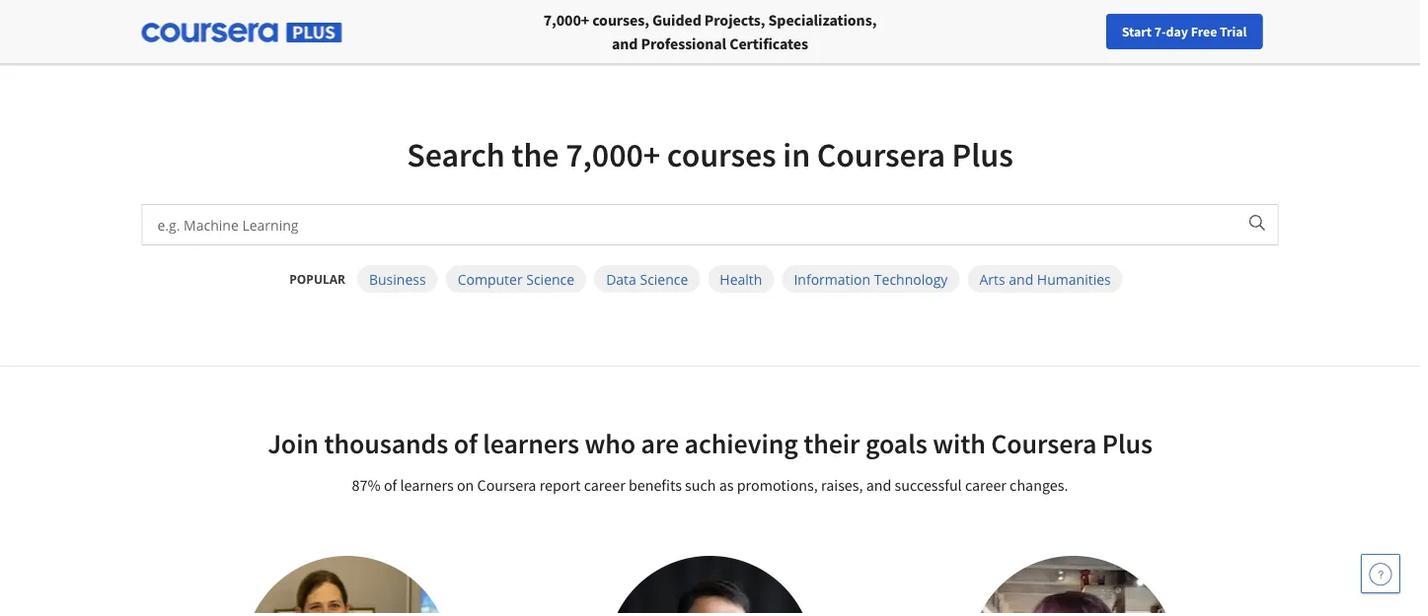 Task type: locate. For each thing, give the bounding box(es) containing it.
promotions,
[[737, 476, 818, 495]]

start 7-day free trial button
[[1106, 14, 1263, 49]]

plus
[[952, 134, 1013, 176], [1102, 427, 1152, 461]]

their
[[803, 427, 860, 461]]

0 vertical spatial 7,000+
[[543, 10, 589, 30]]

changes.
[[1010, 476, 1068, 495]]

1 vertical spatial of
[[384, 476, 397, 495]]

join thousands of learners who are achieving their goals with coursera plus
[[268, 427, 1152, 461]]

learners
[[483, 427, 579, 461], [400, 476, 454, 495]]

in
[[783, 134, 810, 176]]

coursera up changes.
[[991, 427, 1097, 461]]

search
[[407, 134, 505, 176]]

science right computer
[[526, 270, 574, 289]]

data science button
[[594, 265, 700, 293]]

0 vertical spatial plus
[[952, 134, 1013, 176]]

who
[[585, 427, 636, 461]]

career down the who
[[584, 476, 625, 495]]

1 horizontal spatial coursera
[[817, 134, 945, 176]]

find
[[1036, 23, 1062, 40]]

of
[[454, 427, 477, 461], [384, 476, 397, 495]]

2 science from the left
[[640, 270, 688, 289]]

7,000+ right the
[[566, 134, 660, 176]]

1 vertical spatial plus
[[1102, 427, 1152, 461]]

find your new career link
[[1026, 20, 1170, 44]]

arts and humanities button
[[967, 265, 1123, 293]]

1 science from the left
[[526, 270, 574, 289]]

are
[[641, 427, 679, 461]]

humanities
[[1037, 270, 1111, 289]]

1 vertical spatial 7,000+
[[566, 134, 660, 176]]

computer science
[[458, 270, 574, 289]]

join
[[268, 427, 319, 461]]

0 vertical spatial and
[[612, 34, 638, 53]]

87%
[[352, 476, 381, 495]]

technology
[[874, 270, 948, 289]]

1 career from the left
[[584, 476, 625, 495]]

None search field
[[271, 12, 607, 52]]

health button
[[708, 265, 774, 293]]

start
[[1122, 23, 1152, 40]]

1 horizontal spatial career
[[965, 476, 1006, 495]]

of right 87%
[[384, 476, 397, 495]]

7,000+ left courses,
[[543, 10, 589, 30]]

7,000+ inside 7,000+ courses, guided projects, specializations, and professional certificates
[[543, 10, 589, 30]]

with
[[933, 427, 986, 461]]

your
[[1064, 23, 1091, 40]]

find your new career
[[1036, 23, 1160, 40]]

2 vertical spatial and
[[866, 476, 891, 495]]

information
[[794, 270, 871, 289]]

and inside 7,000+ courses, guided projects, specializations, and professional certificates
[[612, 34, 638, 53]]

science for computer science
[[526, 270, 574, 289]]

professional
[[641, 34, 726, 53]]

science right data
[[640, 270, 688, 289]]

raises,
[[821, 476, 863, 495]]

coursera
[[817, 134, 945, 176], [991, 427, 1097, 461], [477, 476, 536, 495]]

7,000+
[[543, 10, 589, 30], [566, 134, 660, 176]]

and down courses,
[[612, 34, 638, 53]]

2 horizontal spatial coursera
[[991, 427, 1097, 461]]

1 horizontal spatial and
[[866, 476, 891, 495]]

coursera right on
[[477, 476, 536, 495]]

0 horizontal spatial science
[[526, 270, 574, 289]]

coursera right in on the right of the page
[[817, 134, 945, 176]]

1 vertical spatial coursera
[[991, 427, 1097, 461]]

show notifications image
[[1191, 25, 1214, 48]]

career
[[584, 476, 625, 495], [965, 476, 1006, 495]]

business button
[[357, 265, 438, 293]]

0 horizontal spatial and
[[612, 34, 638, 53]]

1 horizontal spatial science
[[640, 270, 688, 289]]

courses
[[667, 134, 776, 176]]

0 vertical spatial of
[[454, 427, 477, 461]]

search the 7,000+ courses in coursera plus
[[407, 134, 1013, 176]]

science
[[526, 270, 574, 289], [640, 270, 688, 289]]

0 horizontal spatial plus
[[952, 134, 1013, 176]]

Search the 7,000+ courses in Coursera Plus text field
[[143, 205, 1236, 245]]

report
[[539, 476, 581, 495]]

1 horizontal spatial of
[[454, 427, 477, 461]]

career down with
[[965, 476, 1006, 495]]

and right "raises,"
[[866, 476, 891, 495]]

and right arts
[[1009, 270, 1033, 289]]

courses,
[[592, 10, 649, 30]]

0 horizontal spatial learners
[[400, 476, 454, 495]]

7,000+ courses, guided projects, specializations, and professional certificates
[[543, 10, 877, 53]]

1 horizontal spatial learners
[[483, 427, 579, 461]]

start 7-day free trial
[[1122, 23, 1247, 40]]

achieving
[[684, 427, 798, 461]]

arts and humanities
[[979, 270, 1111, 289]]

learners left on
[[400, 476, 454, 495]]

coursera plus image
[[142, 23, 342, 43]]

2 horizontal spatial and
[[1009, 270, 1033, 289]]

and
[[612, 34, 638, 53], [1009, 270, 1033, 289], [866, 476, 891, 495]]

guided
[[652, 10, 701, 30]]

learners up the report
[[483, 427, 579, 461]]

of up on
[[454, 427, 477, 461]]

0 horizontal spatial coursera
[[477, 476, 536, 495]]

specializations,
[[768, 10, 877, 30]]

87% of learners on coursera report career benefits such as promotions, raises, and successful career changes.
[[352, 476, 1068, 495]]

computer
[[458, 270, 523, 289]]

1 vertical spatial and
[[1009, 270, 1033, 289]]

day
[[1166, 23, 1188, 40]]

0 vertical spatial coursera
[[817, 134, 945, 176]]

0 horizontal spatial career
[[584, 476, 625, 495]]

new
[[1093, 23, 1119, 40]]



Task type: vqa. For each thing, say whether or not it's contained in the screenshot.
Start 7-day Free Trial on the top right
yes



Task type: describe. For each thing, give the bounding box(es) containing it.
as
[[719, 476, 734, 495]]

certificates
[[729, 34, 808, 53]]

popular
[[289, 271, 345, 287]]

information technology
[[794, 270, 948, 289]]

2 career from the left
[[965, 476, 1006, 495]]

coursera image
[[24, 16, 149, 48]]

trial
[[1220, 23, 1247, 40]]

health
[[720, 270, 762, 289]]

data science
[[606, 270, 688, 289]]

free
[[1191, 23, 1217, 40]]

help center image
[[1369, 562, 1392, 586]]

information technology button
[[782, 265, 960, 293]]

projects,
[[704, 10, 765, 30]]

data
[[606, 270, 636, 289]]

and inside the arts and humanities 'button'
[[1009, 270, 1033, 289]]

0 horizontal spatial of
[[384, 476, 397, 495]]

the
[[511, 134, 559, 176]]

2 vertical spatial coursera
[[477, 476, 536, 495]]

science for data science
[[640, 270, 688, 289]]

business
[[369, 270, 426, 289]]

such
[[685, 476, 716, 495]]

goals
[[865, 427, 927, 461]]

1 vertical spatial learners
[[400, 476, 454, 495]]

on
[[457, 476, 474, 495]]

successful
[[895, 476, 962, 495]]

0 vertical spatial learners
[[483, 427, 579, 461]]

arts
[[979, 270, 1005, 289]]

benefits
[[628, 476, 682, 495]]

7-
[[1154, 23, 1166, 40]]

thousands
[[324, 427, 448, 461]]

1 horizontal spatial plus
[[1102, 427, 1152, 461]]

computer science button
[[446, 265, 586, 293]]

career
[[1122, 23, 1160, 40]]



